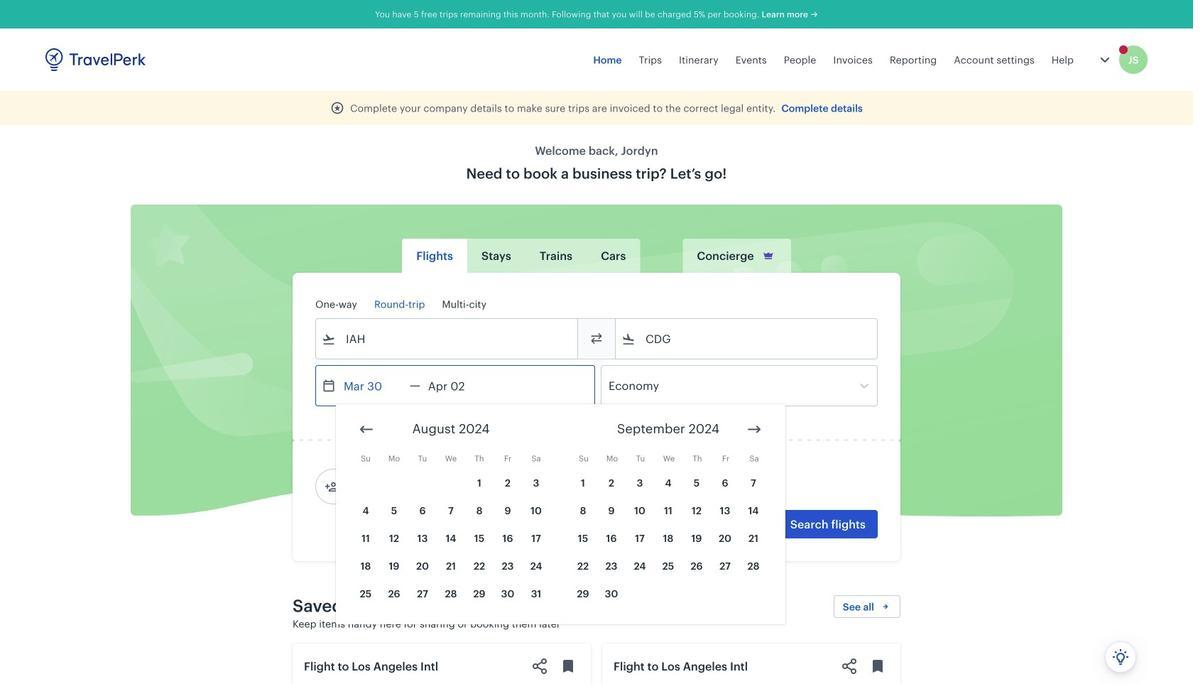 Task type: locate. For each thing, give the bounding box(es) containing it.
To search field
[[636, 327, 859, 350]]

From search field
[[336, 327, 559, 350]]

move forward to switch to the next month. image
[[746, 421, 763, 438]]



Task type: describe. For each thing, give the bounding box(es) containing it.
move backward to switch to the previous month. image
[[358, 421, 375, 438]]

Add first traveler search field
[[339, 475, 487, 498]]

calendar application
[[336, 404, 1193, 624]]

Depart text field
[[336, 366, 410, 406]]

Return text field
[[420, 366, 494, 406]]



